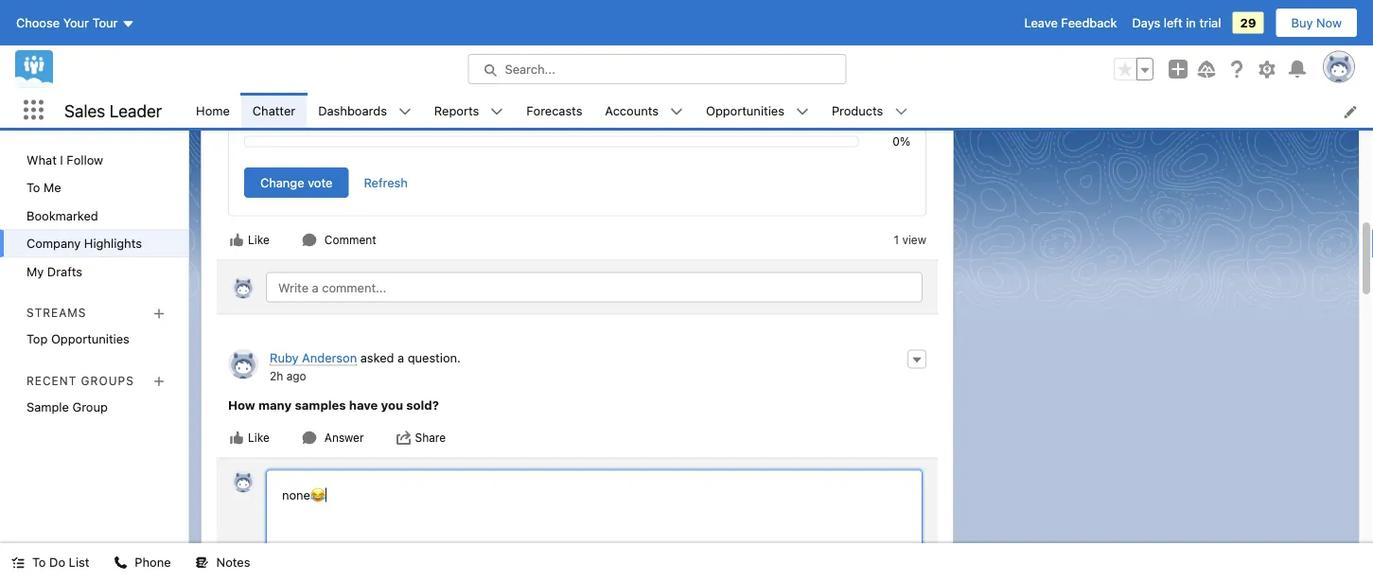 Task type: describe. For each thing, give the bounding box(es) containing it.
asked
[[360, 351, 394, 365]]

streams
[[27, 306, 87, 320]]

ruby anderson, 1h ago element
[[217, 0, 938, 260]]

opportunities inside list item
[[706, 103, 785, 117]]

sample group link
[[0, 393, 188, 421]]

sample group
[[27, 400, 108, 414]]

view
[[902, 233, 927, 247]]

share
[[415, 431, 446, 444]]

leave
[[1025, 16, 1058, 30]]

my drafts link
[[0, 257, 188, 285]]

like for answer
[[248, 431, 270, 444]]

follow
[[67, 152, 103, 167]]

recent groups link
[[27, 374, 134, 387]]

do
[[49, 555, 65, 569]]

text default image inside to do list button
[[11, 556, 25, 569]]

many
[[258, 398, 292, 412]]

feedback
[[1061, 16, 1117, 30]]

ruby
[[270, 351, 299, 365]]

1 vertical spatial opportunities
[[51, 332, 130, 346]]

forecasts link
[[515, 93, 594, 128]]

like button for answer
[[228, 429, 271, 446]]

streams link
[[27, 306, 87, 320]]

ruby anderson, 2h ago element
[[217, 337, 938, 458]]

to me
[[27, 180, 61, 195]]

i
[[60, 152, 63, 167]]

answer
[[325, 431, 364, 444]]

like button for comment
[[228, 231, 271, 248]]

me
[[44, 180, 61, 195]]

tour
[[92, 16, 118, 30]]

refresh
[[364, 176, 408, 190]]

sold?
[[406, 398, 439, 412]]

to do list button
[[0, 543, 101, 581]]

text default image for notes
[[196, 556, 209, 569]]

left
[[1164, 16, 1183, 30]]

1
[[894, 233, 899, 247]]

refresh link
[[364, 176, 408, 190]]

top opportunities link
[[0, 325, 188, 353]]

ruby anderson image
[[232, 276, 255, 299]]

to for to do list
[[32, 555, 46, 569]]

groups
[[81, 374, 134, 387]]

sales
[[64, 100, 105, 120]]

a
[[398, 351, 404, 365]]

text default image inside phone button
[[114, 556, 127, 569]]

change vote button
[[244, 168, 349, 198]]

my drafts
[[27, 264, 82, 278]]

text default image inside answer 'button'
[[302, 430, 317, 445]]

text default image inside comment "button"
[[302, 232, 317, 248]]

leader
[[110, 100, 162, 120]]

highlights
[[84, 236, 142, 250]]

share button
[[395, 429, 447, 446]]

home
[[196, 103, 230, 117]]

what i follow
[[27, 152, 103, 167]]

1 vertical spatial ruby anderson image
[[232, 470, 255, 493]]

phone
[[135, 555, 171, 569]]

group
[[72, 400, 108, 414]]

dashboards link
[[307, 93, 398, 128]]

what
[[27, 152, 57, 167]]

buy now button
[[1276, 8, 1358, 38]]

company highlights
[[27, 236, 142, 250]]

how many samples have you sold?
[[228, 398, 439, 412]]

accounts
[[605, 103, 659, 117]]

leave feedback
[[1025, 16, 1117, 30]]

bookmarked link
[[0, 202, 188, 230]]

text default image inside dashboards list item
[[398, 105, 412, 118]]

ago
[[287, 369, 306, 382]]

products link
[[821, 93, 895, 128]]

0%
[[893, 135, 911, 148]]

anderson
[[302, 351, 357, 365]]

dashboards
[[318, 103, 387, 117]]

text default image inside the reports list item
[[491, 105, 504, 118]]

reports list item
[[423, 93, 515, 128]]



Task type: vqa. For each thing, say whether or not it's contained in the screenshot.
Choose Your Tour
yes



Task type: locate. For each thing, give the bounding box(es) containing it.
you
[[381, 398, 403, 412]]

opportunities
[[706, 103, 785, 117], [51, 332, 130, 346]]

text default image left do
[[11, 556, 25, 569]]

text default image right reports
[[491, 105, 504, 118]]

company highlights link
[[0, 230, 188, 257]]

samples
[[295, 398, 346, 412]]

1 like button from the top
[[228, 231, 271, 248]]

like button
[[228, 231, 271, 248], [228, 429, 271, 446]]

search...
[[505, 62, 556, 76]]

notes button
[[184, 543, 262, 581]]

sample
[[27, 400, 69, 414]]

text default image left 'comment'
[[302, 232, 317, 248]]

opportunities link
[[695, 93, 796, 128]]

what i follow link
[[0, 146, 188, 174]]

1 horizontal spatial opportunities
[[706, 103, 785, 117]]

text default image up ruby anderson image
[[229, 232, 244, 248]]

chatter link
[[241, 93, 307, 128]]

like button inside ruby anderson, 2h ago element
[[228, 429, 271, 446]]

1 vertical spatial to
[[32, 555, 46, 569]]

text default image left answer
[[302, 430, 317, 445]]

like
[[248, 233, 270, 247], [248, 431, 270, 444]]

text default image
[[670, 105, 683, 118], [396, 430, 411, 445], [196, 556, 209, 569]]

to
[[27, 180, 40, 195], [32, 555, 46, 569]]

text default image left share in the bottom of the page
[[396, 430, 411, 445]]

buy now
[[1292, 16, 1342, 30]]

1 horizontal spatial text default image
[[396, 430, 411, 445]]

chatter
[[253, 103, 296, 117]]

have
[[349, 398, 378, 412]]

like button inside ruby anderson, 1h ago 'element'
[[228, 231, 271, 248]]

to for to me
[[27, 180, 40, 195]]

phone button
[[103, 543, 182, 581]]

2 vertical spatial text default image
[[196, 556, 209, 569]]

now
[[1317, 16, 1342, 30]]

ruby anderson link
[[270, 351, 357, 366]]

notes
[[216, 555, 250, 569]]

company
[[27, 236, 81, 250]]

0 vertical spatial opportunities
[[706, 103, 785, 117]]

0 vertical spatial to
[[27, 180, 40, 195]]

top opportunities
[[27, 332, 130, 346]]

2 like from the top
[[248, 431, 270, 444]]

list
[[69, 555, 89, 569]]

products list item
[[821, 93, 920, 128]]

list
[[185, 93, 1374, 128]]

text default image inside accounts list item
[[670, 105, 683, 118]]

list containing home
[[185, 93, 1374, 128]]

1 like from the top
[[248, 233, 270, 247]]

text default image for share
[[396, 430, 411, 445]]

to me link
[[0, 174, 188, 202]]

recent groups
[[27, 374, 134, 387]]

text default image down how
[[229, 430, 244, 445]]

2 horizontal spatial text default image
[[670, 105, 683, 118]]

how
[[228, 398, 255, 412]]

opportunities list item
[[695, 93, 821, 128]]

answer button
[[301, 429, 365, 446]]

2h ago link
[[270, 369, 306, 382]]

home link
[[185, 93, 241, 128]]

Write a comment... text field
[[266, 272, 923, 302]]

comment
[[325, 233, 376, 247]]

0 horizontal spatial opportunities
[[51, 332, 130, 346]]

choose
[[16, 16, 60, 30]]

days
[[1133, 16, 1161, 30]]

forecasts
[[526, 103, 583, 117]]

0 vertical spatial like
[[248, 233, 270, 247]]

choose your tour button
[[15, 8, 136, 38]]

ruby anderson image left none😂 on the bottom of the page
[[232, 470, 255, 493]]

to left me on the left of the page
[[27, 180, 40, 195]]

text default image inside notes button
[[196, 556, 209, 569]]

0 horizontal spatial text default image
[[196, 556, 209, 569]]

1 vertical spatial text default image
[[396, 430, 411, 445]]

0 vertical spatial text default image
[[670, 105, 683, 118]]

none😂 text field
[[267, 471, 922, 562]]

text default image left notes
[[196, 556, 209, 569]]

1 view
[[894, 233, 927, 247]]

change vote
[[260, 176, 333, 190]]

in
[[1186, 16, 1196, 30]]

text default image
[[398, 105, 412, 118], [491, 105, 504, 118], [229, 232, 244, 248], [302, 232, 317, 248], [229, 430, 244, 445], [302, 430, 317, 445], [11, 556, 25, 569], [114, 556, 127, 569]]

like inside ruby anderson, 1h ago 'element'
[[248, 233, 270, 247]]

recent
[[27, 374, 77, 387]]

leave feedback link
[[1025, 16, 1117, 30]]

text default image inside share popup button
[[396, 430, 411, 445]]

accounts link
[[594, 93, 670, 128]]

reports
[[434, 103, 479, 117]]

1 vertical spatial like button
[[228, 429, 271, 446]]

0 vertical spatial like button
[[228, 231, 271, 248]]

2 like button from the top
[[228, 429, 271, 446]]

dashboards list item
[[307, 93, 423, 128]]

choose your tour
[[16, 16, 118, 30]]

sales leader
[[64, 100, 162, 120]]

change
[[260, 176, 304, 190]]

none😂
[[282, 488, 326, 502]]

search... button
[[468, 54, 847, 84]]

ruby anderson image left the 2h at the bottom
[[228, 349, 258, 379]]

to left do
[[32, 555, 46, 569]]

1 vertical spatial like
[[248, 431, 270, 444]]

question.
[[408, 351, 461, 365]]

buy
[[1292, 16, 1313, 30]]

vote
[[308, 176, 333, 190]]

group
[[1114, 58, 1154, 80]]

drafts
[[47, 264, 82, 278]]

like button down how
[[228, 429, 271, 446]]

29
[[1240, 16, 1257, 30]]

text default image left reports link
[[398, 105, 412, 118]]

reports link
[[423, 93, 491, 128]]

top
[[27, 332, 48, 346]]

my
[[27, 264, 44, 278]]

ruby anderson image
[[228, 349, 258, 379], [232, 470, 255, 493]]

text default image right accounts
[[670, 105, 683, 118]]

0 vertical spatial ruby anderson image
[[228, 349, 258, 379]]

like down many
[[248, 431, 270, 444]]

text default image left phone
[[114, 556, 127, 569]]

like button up ruby anderson image
[[228, 231, 271, 248]]

like up ruby anderson image
[[248, 233, 270, 247]]

your
[[63, 16, 89, 30]]

to do list
[[32, 555, 89, 569]]

ruby anderson asked a question. 2h ago
[[270, 351, 461, 382]]

comment button
[[301, 231, 377, 248]]

2h
[[270, 369, 283, 382]]

to inside button
[[32, 555, 46, 569]]

like inside ruby anderson, 2h ago element
[[248, 431, 270, 444]]

like for comment
[[248, 233, 270, 247]]

trial
[[1200, 16, 1222, 30]]

products
[[832, 103, 884, 117]]

days left in trial
[[1133, 16, 1222, 30]]

accounts list item
[[594, 93, 695, 128]]



